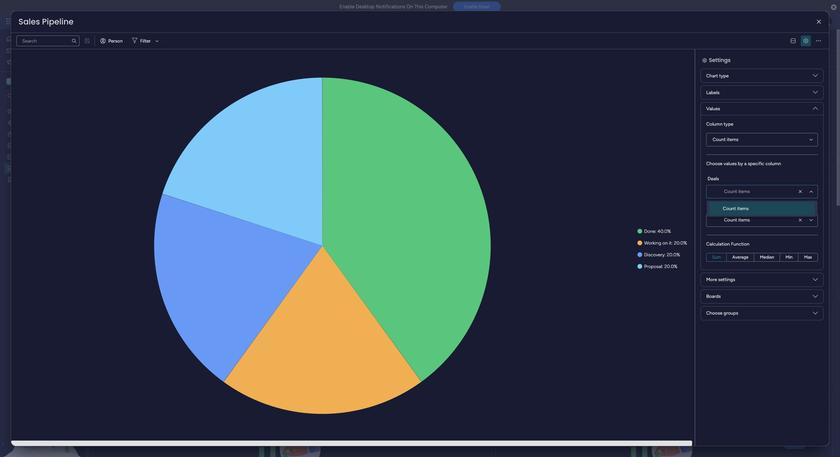Task type: vqa. For each thing, say whether or not it's contained in the screenshot.
rightmost Sales
yes



Task type: describe. For each thing, give the bounding box(es) containing it.
work
[[22, 47, 33, 53]]

pipeline
[[42, 16, 74, 27]]

count items inside subitems of deals group
[[724, 217, 750, 223]]

dapulse dropdown down arrow image for boards
[[813, 294, 818, 302]]

2 $0 from the left
[[696, 100, 726, 129]]

Filter dashboard by text search field
[[200, 54, 263, 64]]

min
[[786, 255, 793, 260]]

choose values by a specific column
[[707, 161, 781, 167]]

arrow down image
[[153, 37, 161, 45]]

Sales Dashboard field
[[99, 33, 192, 48]]

discovery : 20.0%
[[644, 252, 680, 258]]

crm
[[69, 17, 81, 25]]

subitems
[[708, 205, 728, 210]]

more settings
[[707, 277, 736, 283]]

settings
[[719, 277, 736, 283]]

boards
[[707, 294, 721, 300]]

settings
[[709, 56, 731, 64]]

christina overa image
[[822, 16, 832, 27]]

sales for $192,000
[[101, 33, 129, 48]]

by
[[738, 161, 743, 167]]

my work button
[[4, 45, 72, 56]]

proposal : 20.0%
[[644, 264, 678, 270]]

groups
[[724, 311, 739, 316]]

notifications
[[376, 4, 405, 10]]

sales for done
[[18, 16, 40, 27]]

proposal
[[644, 264, 662, 270]]

deals heading
[[708, 175, 719, 183]]

lottie animation image
[[0, 390, 86, 458]]

: right on
[[672, 241, 673, 246]]

working on it : 20.0%
[[644, 241, 687, 246]]

20.0% for proposal : 20.0%
[[665, 264, 678, 270]]

c button
[[5, 76, 67, 87]]

choose for choose groups
[[707, 311, 723, 316]]

dapulse dropdown down arrow image for choose groups
[[813, 311, 818, 318]]

monday
[[30, 17, 53, 25]]

items inside deals "group"
[[739, 189, 750, 195]]

a
[[745, 161, 747, 167]]

person
[[108, 38, 123, 44]]

enable now! button
[[453, 2, 501, 12]]

0 vertical spatial of
[[398, 75, 404, 84]]

v2 split view image
[[791, 38, 796, 43]]

1 $0 from the left
[[448, 100, 478, 129]]

on
[[407, 4, 413, 10]]

done : 40.0%
[[644, 229, 671, 235]]

done
[[644, 229, 656, 235]]

deals inside deals "group"
[[708, 176, 719, 182]]

share
[[798, 37, 810, 43]]

Sales Pipeline field
[[17, 16, 75, 27]]

select product image
[[6, 18, 13, 25]]

subitems of deals heading
[[708, 204, 746, 211]]

values
[[707, 106, 720, 112]]

0 vertical spatial 20.0%
[[674, 241, 687, 246]]

dashboard
[[132, 33, 191, 48]]

mass email tracking image
[[6, 59, 13, 65]]

my work
[[15, 47, 33, 53]]

c
[[8, 79, 11, 84]]

type for column type
[[724, 121, 734, 127]]

average for average
[[733, 255, 749, 260]]

column
[[766, 161, 781, 167]]



Task type: locate. For each thing, give the bounding box(es) containing it.
1 vertical spatial average
[[733, 255, 749, 260]]

dapulse close image
[[831, 4, 837, 11]]

median
[[760, 255, 774, 260]]

1 horizontal spatial deals
[[708, 176, 719, 182]]

2 vertical spatial deals
[[735, 205, 746, 210]]

now!
[[479, 4, 490, 9]]

workspace image
[[6, 78, 13, 85]]

1 more dots image from the top
[[820, 77, 825, 82]]

: for proposal
[[662, 264, 663, 270]]

type for chart type
[[719, 73, 729, 79]]

computer
[[425, 4, 448, 10]]

column
[[707, 121, 723, 127]]

enable left desktop at the top of the page
[[340, 4, 355, 10]]

filter
[[140, 38, 151, 44]]

sales left filter 'popup button'
[[101, 33, 129, 48]]

function
[[731, 242, 750, 247]]

enable
[[340, 4, 355, 10], [464, 4, 478, 9]]

20.0%
[[674, 241, 687, 246], [667, 252, 680, 258], [665, 264, 678, 270]]

0 horizontal spatial enable
[[340, 4, 355, 10]]

sales
[[54, 17, 68, 25]]

: down discovery : 20.0%
[[662, 264, 663, 270]]

working
[[644, 241, 662, 246]]

discovery
[[644, 252, 665, 258]]

40.0%
[[658, 229, 671, 235]]

1 dapulse dropdown down arrow image from the top
[[813, 73, 818, 81]]

column type
[[707, 121, 734, 127]]

1 horizontal spatial sales
[[101, 33, 129, 48]]

sum
[[712, 255, 721, 260]]

$0
[[448, 100, 478, 129], [696, 100, 726, 129]]

chart
[[707, 73, 718, 79]]

2 vertical spatial more dots image
[[820, 168, 825, 173]]

dapulse dropdown down arrow image for chart type
[[813, 73, 818, 81]]

Filter dashboard by text search field
[[16, 36, 80, 46]]

deals up subitems
[[708, 176, 719, 182]]

1 vertical spatial sales
[[101, 33, 129, 48]]

sales dashboard banner
[[89, 30, 837, 67]]

dapulse dropdown down arrow image
[[813, 73, 818, 81], [813, 90, 818, 97], [813, 277, 818, 285], [813, 311, 818, 318]]

0 vertical spatial more dots image
[[817, 38, 821, 43]]

items
[[727, 137, 739, 143], [739, 189, 750, 195], [737, 206, 749, 212], [739, 217, 750, 223]]

1 vertical spatial choose
[[707, 311, 723, 316]]

v2 settings line image
[[804, 38, 809, 43]]

choose
[[707, 161, 723, 167], [707, 311, 723, 316]]

more dots image
[[820, 77, 825, 82], [820, 305, 825, 310]]

2 dapulse dropdown down arrow image from the top
[[813, 90, 818, 97]]

items down subitems of deals heading
[[739, 217, 750, 223]]

home button
[[4, 34, 72, 44]]

public dashboard image
[[7, 165, 13, 171]]

0 horizontal spatial average
[[352, 75, 377, 84]]

enable for enable desktop notifications on this computer
[[340, 4, 355, 10]]

average left value
[[352, 75, 377, 84]]

more dots image
[[817, 38, 821, 43], [324, 77, 328, 82], [820, 168, 825, 173]]

dapulse dropdown down arrow image for more settings
[[813, 277, 818, 285]]

items up subitems of deals heading
[[739, 189, 750, 195]]

of right subitems
[[729, 205, 733, 210]]

more
[[707, 277, 717, 283]]

1 vertical spatial more dots image
[[324, 77, 328, 82]]

share button
[[785, 35, 813, 45]]

sales dashboard
[[101, 33, 191, 48]]

2 horizontal spatial deals
[[735, 205, 746, 210]]

0 vertical spatial choose
[[707, 161, 723, 167]]

desktop
[[356, 4, 375, 10]]

items down "column type"
[[727, 137, 739, 143]]

None search field
[[16, 36, 80, 46]]

subitems of deals
[[708, 205, 746, 210]]

average down the function
[[733, 255, 749, 260]]

count items
[[713, 137, 739, 143], [724, 189, 750, 195], [723, 206, 749, 212], [724, 217, 750, 223]]

average
[[352, 75, 377, 84], [733, 255, 749, 260]]

it
[[669, 241, 672, 246]]

enable for enable now!
[[464, 4, 478, 9]]

count inside deals "group"
[[724, 189, 737, 195]]

1 vertical spatial type
[[724, 121, 734, 127]]

labels
[[707, 90, 720, 95]]

1 vertical spatial more dots image
[[820, 305, 825, 310]]

list box
[[0, 104, 86, 276]]

subitems of deals group
[[707, 204, 818, 227]]

on
[[663, 241, 668, 246]]

average value of won deals
[[352, 75, 438, 84]]

won
[[405, 75, 419, 84]]

1 choose from the top
[[707, 161, 723, 167]]

home
[[15, 36, 28, 42]]

sales up home
[[18, 16, 40, 27]]

values
[[724, 161, 737, 167]]

0 vertical spatial average
[[352, 75, 377, 84]]

count items inside deals "group"
[[724, 189, 750, 195]]

type
[[719, 73, 729, 79], [724, 121, 734, 127]]

average for average value of won deals
[[352, 75, 377, 84]]

dapulse dropdown down arrow image for labels
[[813, 90, 818, 97]]

enable desktop notifications on this computer
[[340, 4, 448, 10]]

1 horizontal spatial of
[[729, 205, 733, 210]]

0 horizontal spatial deals
[[421, 75, 438, 84]]

dapulse dropdown down arrow image for values
[[813, 103, 818, 111]]

$192,000
[[163, 100, 267, 129]]

0 vertical spatial type
[[719, 73, 729, 79]]

this
[[414, 4, 424, 10]]

0 horizontal spatial sales
[[18, 16, 40, 27]]

choose up "deals" "heading"
[[707, 161, 723, 167]]

: left "40.0%"
[[656, 229, 657, 235]]

deals group
[[707, 175, 818, 199]]

0 vertical spatial more dots image
[[820, 77, 825, 82]]

: down on
[[665, 252, 666, 258]]

:
[[656, 229, 657, 235], [672, 241, 673, 246], [665, 252, 666, 258], [662, 264, 663, 270]]

0 horizontal spatial of
[[398, 75, 404, 84]]

0 vertical spatial sales
[[18, 16, 40, 27]]

search image
[[71, 38, 77, 44]]

filter button
[[129, 36, 161, 46]]

calculation
[[707, 242, 730, 247]]

value
[[379, 75, 396, 84]]

help
[[789, 441, 801, 447]]

dapulse dropdown down arrow image
[[813, 103, 818, 111], [813, 294, 818, 302]]

2 dapulse dropdown down arrow image from the top
[[813, 294, 818, 302]]

deals
[[421, 75, 438, 84], [708, 176, 719, 182], [735, 205, 746, 210]]

help button
[[783, 438, 807, 450]]

option
[[0, 105, 86, 107]]

calculation function
[[707, 242, 750, 247]]

type right chart
[[719, 73, 729, 79]]

2 vertical spatial 20.0%
[[665, 264, 678, 270]]

sales pipeline
[[18, 16, 74, 27]]

2 more dots image from the top
[[820, 305, 825, 310]]

enable left now!
[[464, 4, 478, 9]]

of left won at the left top of the page
[[398, 75, 404, 84]]

1 horizontal spatial average
[[733, 255, 749, 260]]

my
[[15, 47, 21, 53]]

0 vertical spatial dapulse dropdown down arrow image
[[813, 103, 818, 111]]

chart type
[[707, 73, 729, 79]]

items right subitems
[[737, 206, 749, 212]]

1 vertical spatial of
[[729, 205, 733, 210]]

1 horizontal spatial $0
[[696, 100, 726, 129]]

0 horizontal spatial $0
[[448, 100, 478, 129]]

of
[[398, 75, 404, 84], [729, 205, 733, 210]]

20.0% right it
[[674, 241, 687, 246]]

1 vertical spatial 20.0%
[[667, 252, 680, 258]]

: for discovery
[[665, 252, 666, 258]]

enable now!
[[464, 4, 490, 9]]

max
[[804, 255, 812, 260]]

count
[[713, 137, 726, 143], [724, 189, 737, 195], [723, 206, 736, 212], [724, 217, 737, 223]]

4 dapulse dropdown down arrow image from the top
[[813, 311, 818, 318]]

3 dapulse dropdown down arrow image from the top
[[813, 277, 818, 285]]

count inside subitems of deals group
[[724, 217, 737, 223]]

public board image
[[7, 176, 13, 183]]

type right 'column' at the right of page
[[724, 121, 734, 127]]

20.0% down discovery : 20.0%
[[665, 264, 678, 270]]

1 vertical spatial deals
[[708, 176, 719, 182]]

20.0% for discovery : 20.0%
[[667, 252, 680, 258]]

choose groups
[[707, 311, 739, 316]]

person button
[[98, 36, 127, 46]]

items inside group
[[739, 217, 750, 223]]

1 horizontal spatial enable
[[464, 4, 478, 9]]

enable inside button
[[464, 4, 478, 9]]

lottie animation element
[[0, 390, 86, 458]]

choose for choose values by a specific column
[[707, 161, 723, 167]]

1 dapulse dropdown down arrow image from the top
[[813, 103, 818, 111]]

: for done
[[656, 229, 657, 235]]

1 vertical spatial dapulse dropdown down arrow image
[[813, 294, 818, 302]]

deals inside subitems of deals heading
[[735, 205, 746, 210]]

dapulse x slim image
[[817, 19, 821, 24]]

sales inside banner
[[101, 33, 129, 48]]

monday sales crm
[[30, 17, 81, 25]]

2 choose from the top
[[707, 311, 723, 316]]

0 vertical spatial deals
[[421, 75, 438, 84]]

choose left groups
[[707, 311, 723, 316]]

20.0% down it
[[667, 252, 680, 258]]

deals right subitems
[[735, 205, 746, 210]]

deals right won at the left top of the page
[[421, 75, 438, 84]]

sales
[[18, 16, 40, 27], [101, 33, 129, 48]]

specific
[[748, 161, 765, 167]]

of inside heading
[[729, 205, 733, 210]]



